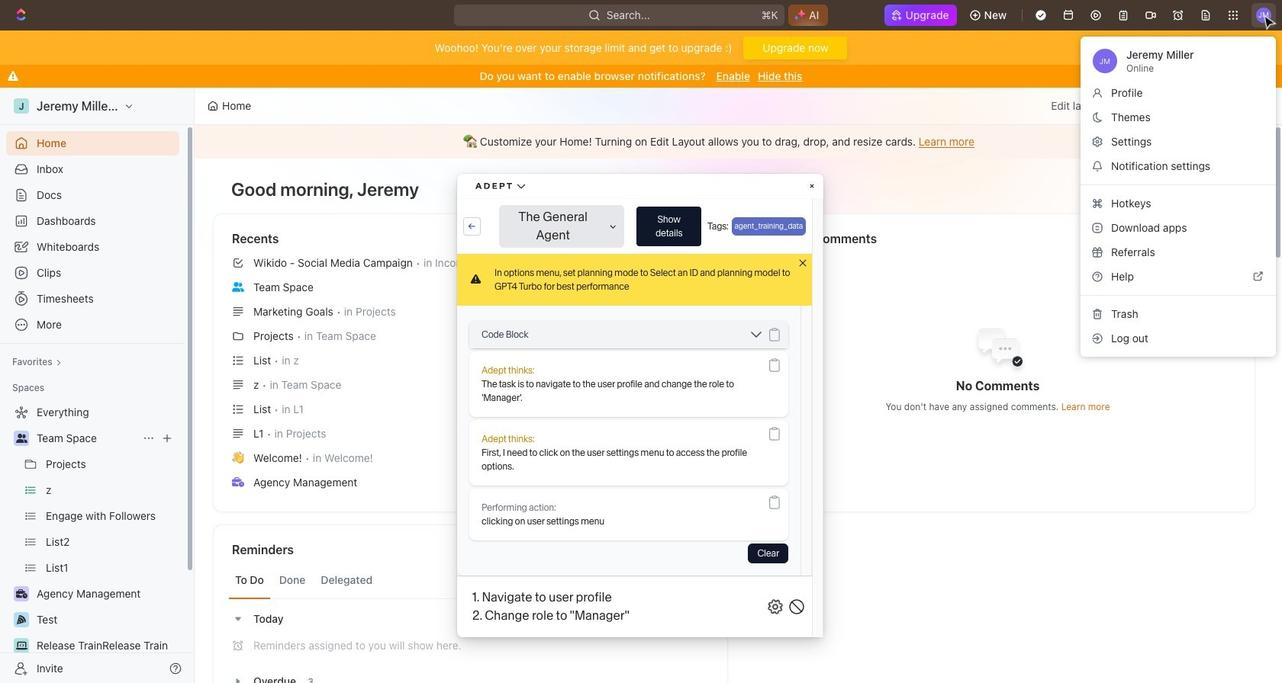 Task type: vqa. For each thing, say whether or not it's contained in the screenshot.
Back at the top right
no



Task type: locate. For each thing, give the bounding box(es) containing it.
1 horizontal spatial user group image
[[232, 282, 244, 292]]

sidebar navigation
[[0, 88, 195, 684]]

0 horizontal spatial user group image
[[16, 434, 27, 444]]

tab list
[[229, 563, 712, 600]]

1 vertical spatial user group image
[[16, 434, 27, 444]]

user group image
[[232, 282, 244, 292], [16, 434, 27, 444]]

0 vertical spatial user group image
[[232, 282, 244, 292]]

business time image
[[232, 478, 244, 487]]



Task type: describe. For each thing, give the bounding box(es) containing it.
user group image inside "sidebar" navigation
[[16, 434, 27, 444]]



